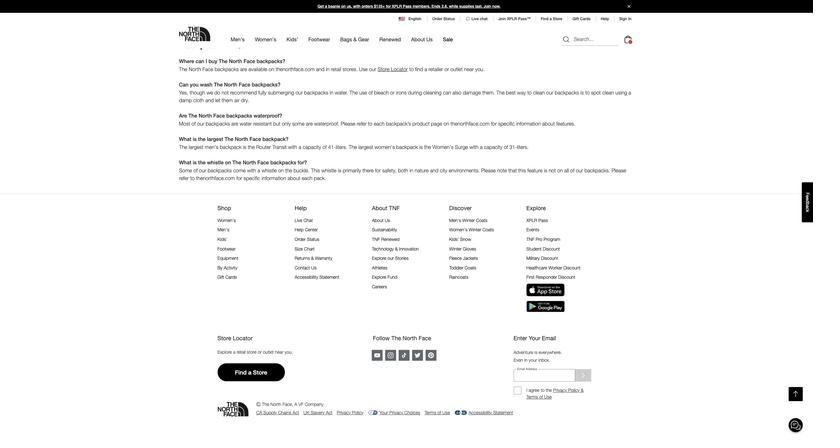 Task type: vqa. For each thing, say whether or not it's contained in the screenshot.
MEN'S ANTORA RAIN PANTS button
no



Task type: locate. For each thing, give the bounding box(es) containing it.
a inside can you wash the north face backpacks? yes, though we do not recommend fully submerging our backpacks in water. the use of bleach or irons during cleaning can also damage them. the best way to clean our backpacks is to spot clean using a damp cloth and let them air dry.
[[629, 90, 631, 95]]

0 vertical spatial specific
[[498, 121, 515, 126]]

live
[[472, 17, 479, 21], [295, 218, 302, 223]]

1 horizontal spatial tnf
[[389, 204, 400, 211]]

live inside button
[[472, 17, 479, 21]]

renewed down buddies.
[[379, 36, 401, 42]]

2 e from the top
[[805, 198, 810, 200]]

1 horizontal spatial terms
[[527, 394, 538, 400]]

do up new
[[579, 10, 585, 16]]

0 vertical spatial about
[[362, 18, 375, 24]]

buy
[[209, 58, 217, 64]]

sustainability link
[[372, 227, 397, 233]]

0 vertical spatial near
[[464, 66, 474, 72]]

each inside what is the whistle on the north face backpacks for? some of our backpacks come with a whistle on the buckle. this whistle is primarily there for safety, both in nature and city environments. please note that this feature is not on all of our backpacks. please refer to thenorthface.com for specific information about each pack.
[[302, 175, 313, 181]]

and inside can you wash the north face backpacks? yes, though we do not recommend fully submerging our backpacks in water. the use of bleach or irons during cleaning can also damage them. the best way to clean our backpacks is to spot clean using a damp cloth and let them air dry.
[[205, 97, 214, 103]]

2 capacity from the left
[[484, 144, 503, 150]]

please right backpacks.
[[612, 168, 626, 173]]

to right store locator link
[[409, 66, 414, 72]]

contact us link
[[295, 265, 317, 270]]

face down walking,
[[238, 26, 249, 31]]

1 vertical spatial footwear link
[[218, 246, 236, 251]]

supply
[[264, 410, 277, 415]]

0 vertical spatial your
[[529, 335, 540, 342]]

0 horizontal spatial order status
[[295, 237, 319, 242]]

to inside the are the north face backpacks waterproof? most of our backpacks are water resistant but only some are waterproof. please refer to each backpack's product page on thenorthface.com for specific information about features.
[[368, 121, 372, 126]]

0 vertical spatial accessibility statement link
[[295, 275, 339, 280]]

to inside where can i buy the north face backpacks? the north face backpacks are available on thenorthface.com and in retail stores. use our store locator to find a retailer or outlet near you.
[[409, 66, 414, 72]]

our inside the are the north face backpacks waterproof? most of our backpacks are water resistant but only some are waterproof. please refer to each backpack's product page on thenorthface.com for specific information about features.
[[197, 121, 204, 126]]

1 horizontal spatial not
[[549, 168, 556, 173]]

can inside where can i buy the north face backpacks? the north face backpacks are available on thenorthface.com and in retail stores. use our store locator to find a retailer or outlet near you.
[[196, 58, 204, 64]]

about tnf
[[372, 204, 400, 211]]

2 vertical spatial that
[[509, 168, 517, 173]]

winter for women's
[[469, 227, 481, 233]]

retail inside where can i buy the north face backpacks? the north face backpacks are available on thenorthface.com and in retail stores. use our store locator to find a retailer or outlet near you.
[[331, 66, 341, 72]]

clean
[[533, 90, 545, 95], [602, 90, 614, 95]]

backpack right women's
[[396, 144, 418, 150]]

can inside can you wash the north face backpacks? yes, though we do not recommend fully submerging our backpacks in water. the use of bleach or irons during cleaning can also damage them. the best way to clean our backpacks is to spot clean using a damp cloth and let them air dry.
[[443, 90, 451, 95]]

supplies
[[459, 4, 474, 9]]

live for live chat
[[295, 218, 302, 223]]

1 vertical spatial we
[[207, 90, 213, 95]]

north inside what is the whistle on the north face backpacks for? some of our backpacks come with a whistle on the buckle. this whistle is primarily there for safety, both in nature and city environments. please note that this feature is not on all of our backpacks. please refer to thenorthface.com for specific information about each pack.
[[243, 160, 256, 166]]

to up what is the largest the north face backpack? the largest men's backpack is the router transit with a capacity of 41-liters. the largest women's backpack is the women's surge with a capacity of 31-liters.
[[368, 121, 372, 126]]

explore for explore a retail store or outlet near you.
[[218, 349, 232, 355]]

us,
[[347, 4, 352, 9]]

shop our range of styles to find the best backpack, tote, or duffel bag for you. if you want a modern-style bookbag for city living that can double as a travel bag
[[179, 10, 530, 16]]

find left the retailer
[[415, 66, 423, 72]]

email up everywhere.
[[542, 335, 556, 342]]

with right come
[[247, 168, 256, 173]]

of right most
[[192, 121, 196, 126]]

our right like
[[262, 18, 269, 24]]

tnf
[[389, 204, 400, 211], [372, 237, 380, 242], [527, 237, 535, 242]]

classics
[[612, 18, 630, 24]]

0 horizontal spatial your
[[379, 410, 388, 415]]

sale
[[443, 36, 453, 42]]

1 horizontal spatial live
[[472, 17, 479, 21]]

0 vertical spatial women's link
[[255, 31, 276, 48]]

0 horizontal spatial gift
[[218, 275, 224, 280]]

1 vertical spatial find a store link
[[218, 364, 285, 382]]

privacy for privacy policy
[[337, 410, 351, 415]]

our right 'way'
[[546, 90, 554, 95]]

0 horizontal spatial cards
[[225, 275, 237, 280]]

trail
[[225, 18, 233, 24]]

a inside where can i buy the north face backpacks? the north face backpacks are available on thenorthface.com and in retail stores. use our store locator to find a retailer or outlet near you.
[[425, 66, 427, 72]]

0 vertical spatial kids' link
[[287, 31, 298, 48]]

best up like
[[258, 10, 267, 16]]

coats for women's winter coats
[[483, 227, 494, 233]]

that left you'll
[[262, 26, 270, 31]]

f
[[805, 193, 810, 195]]

1 horizontal spatial liters.
[[517, 144, 529, 150]]

1 clean from the left
[[533, 90, 545, 95]]

them
[[222, 97, 233, 103]]

your privacy choices link
[[368, 409, 420, 416]]

kids' link for men's
[[218, 237, 227, 242]]

old
[[604, 18, 611, 24]]

us for left about us link
[[385, 218, 390, 223]]

join up double
[[484, 4, 491, 9]]

not up them
[[222, 90, 229, 95]]

backpack inside to visit home, we can do that. classic bags for hunting and stealthy trail walking, like our recon backpack? we can do that. what about a base camp duffel with convertible backpack straps? we can do that! everything from new arrivals to old classics sport our iconic the north face style that you'll be proud to show off in photos and to camping buddies.
[[458, 18, 480, 24]]

snow
[[460, 237, 471, 242]]

tnf up sustainability
[[389, 204, 400, 211]]

styles
[[220, 10, 233, 16]]

convertible
[[433, 18, 456, 24]]

footwear link
[[308, 31, 330, 48], [218, 246, 236, 251]]

find a store down the home, on the top of page
[[541, 17, 562, 21]]

1 horizontal spatial outlet
[[451, 66, 463, 72]]

winter gloves link
[[449, 246, 476, 251]]

address
[[526, 367, 537, 371]]

men's
[[231, 36, 245, 42], [449, 218, 461, 223], [218, 227, 229, 233]]

0 horizontal spatial gift cards
[[218, 275, 237, 280]]

1 vertical spatial terms
[[425, 410, 436, 415]]

& inside 'privacy policy & terms of use'
[[581, 388, 584, 393]]

join inside get a beanie on us, with orders $125+ for xplr pass members. ends 2.6, while supplies last. join now. link
[[484, 4, 491, 9]]

bleach
[[374, 90, 389, 95]]

the north face home page image down 'hunting' at left top
[[179, 27, 210, 41]]

waterproof.
[[314, 121, 339, 126]]

xplr up modern-
[[392, 4, 402, 9]]

that.
[[587, 10, 597, 16], [338, 18, 348, 24]]

backpacks down the 'buy'
[[215, 66, 239, 72]]

men's link
[[231, 31, 245, 48], [218, 227, 229, 233]]

that
[[461, 10, 470, 16], [262, 26, 270, 31], [509, 168, 517, 173]]

liters. up primarily
[[336, 144, 347, 150]]

0 vertical spatial we
[[562, 10, 568, 16]]

of up stealthy
[[215, 10, 219, 16]]

1 vertical spatial city
[[440, 168, 447, 173]]

for
[[386, 4, 391, 9], [334, 10, 340, 16], [433, 10, 439, 16], [627, 10, 633, 16], [375, 168, 381, 173]]

back to top image
[[792, 390, 800, 398]]

information inside the are the north face backpacks waterproof? most of our backpacks are water resistant but only some are waterproof. please refer to each backpack's product page on thenorthface.com for specific information about features.
[[516, 121, 541, 126]]

largest up men's at the left of page
[[207, 136, 223, 142]]

find inside where can i buy the north face backpacks? the north face backpacks are available on thenorthface.com and in retail stores. use our store locator to find a retailer or outlet near you.
[[415, 66, 423, 72]]

north inside the are the north face backpacks waterproof? most of our backpacks are water resistant but only some are waterproof. please refer to each backpack's product page on thenorthface.com for specific information about features.
[[199, 113, 212, 119]]

we down as
[[499, 18, 506, 24]]

1 capacity from the left
[[303, 144, 321, 150]]

policy for privacy policy
[[352, 410, 363, 415]]

1 horizontal spatial information
[[516, 121, 541, 126]]

0 horizontal spatial we
[[207, 90, 213, 95]]

0 horizontal spatial kids' link
[[218, 237, 227, 242]]

and right nature
[[430, 168, 438, 173]]

2 vertical spatial use
[[442, 410, 450, 415]]

jackets
[[463, 256, 478, 261]]

specific
[[498, 121, 515, 126], [244, 175, 260, 181]]

2 vertical spatial xplr
[[527, 218, 537, 223]]

about us link up sustainability
[[372, 218, 390, 223]]

on left us,
[[341, 4, 346, 9]]

we inside to visit home, we can do that. classic bags for hunting and stealthy trail walking, like our recon backpack? we can do that. what about a base camp duffel with convertible backpack straps? we can do that! everything from new arrivals to old classics sport our iconic the north face style that you'll be proud to show off in photos and to camping buddies.
[[562, 10, 568, 16]]

pro
[[536, 237, 542, 242]]

0 horizontal spatial footwear link
[[218, 246, 236, 251]]

live chat
[[472, 17, 488, 21]]

0 horizontal spatial tnf
[[372, 237, 380, 242]]

living
[[449, 10, 460, 16]]

outlet right store
[[263, 349, 274, 355]]

0 horizontal spatial find
[[235, 369, 247, 376]]

a right the get at left top
[[325, 4, 327, 9]]

men's for men's winter coats
[[449, 218, 461, 223]]

0 vertical spatial statement
[[319, 275, 339, 280]]

pack.
[[314, 175, 326, 181]]

d
[[805, 200, 810, 203]]

find
[[240, 10, 248, 16], [415, 66, 423, 72]]

please up what is the largest the north face backpack? the largest men's backpack is the router transit with a capacity of 41-liters. the largest women's backpack is the women's surge with a capacity of 31-liters.
[[341, 121, 355, 126]]

1 vertical spatial footwear
[[218, 246, 236, 251]]

1 horizontal spatial refer
[[357, 121, 367, 126]]

face down the 'buy'
[[202, 66, 213, 72]]

the north face home page image
[[179, 27, 210, 41], [218, 402, 249, 417]]

0 vertical spatial find a store link
[[541, 17, 562, 21]]

1 horizontal spatial about
[[362, 18, 375, 24]]

specific inside the are the north face backpacks waterproof? most of our backpacks are water resistant but only some are waterproof. please refer to each backpack's product page on thenorthface.com for specific information about features.
[[498, 121, 515, 126]]

face up recommend
[[239, 82, 250, 88]]

close image
[[625, 5, 633, 8]]

order status down 'living' at the right
[[432, 17, 455, 21]]

winter up fleece
[[449, 246, 462, 251]]

the inside what is the whistle on the north face backpacks for? some of our backpacks come with a whistle on the buckle. this whistle is primarily there for safety, both in nature and city environments. please note that this feature is not on all of our backpacks. please refer to thenorthface.com for specific information about each pack.
[[233, 160, 241, 166]]

2 horizontal spatial largest
[[359, 144, 373, 150]]

backpacks
[[215, 66, 239, 72], [304, 90, 328, 95], [555, 90, 579, 95], [226, 113, 252, 119], [206, 121, 230, 126], [270, 160, 296, 166], [208, 168, 232, 173]]

0 vertical spatial help
[[601, 17, 609, 21]]

0 vertical spatial locator
[[391, 66, 408, 72]]

in inside where can i buy the north face backpacks? the north face backpacks are available on thenorthface.com and in retail stores. use our store locator to find a retailer or outlet near you.
[[326, 66, 330, 72]]

outlet inside where can i buy the north face backpacks? the north face backpacks are available on thenorthface.com and in retail stores. use our store locator to find a retailer or outlet near you.
[[451, 66, 463, 72]]

or inside where can i buy the north face backpacks? the north face backpacks are available on thenorthface.com and in retail stores. use our store locator to find a retailer or outlet near you.
[[445, 66, 449, 72]]

our right most
[[197, 121, 204, 126]]

0 vertical spatial pass
[[403, 4, 412, 9]]

0 vertical spatial us
[[427, 36, 433, 42]]

north
[[224, 26, 237, 31], [229, 58, 242, 64], [189, 66, 201, 72], [224, 82, 237, 88], [199, 113, 212, 119], [235, 136, 248, 142], [243, 160, 256, 166], [403, 335, 417, 342], [271, 402, 281, 407]]

in left stores. in the left top of the page
[[326, 66, 330, 72]]

0 vertical spatial outlet
[[451, 66, 463, 72]]

and inside what is the whistle on the north face backpacks for? some of our backpacks come with a whistle on the buckle. this whistle is primarily there for safety, both in nature and city environments. please note that this feature is not on all of our backpacks. please refer to thenorthface.com for specific information about each pack.
[[430, 168, 438, 173]]

liters. up 'this'
[[517, 144, 529, 150]]

use inside 'privacy policy & terms of use'
[[544, 394, 552, 400]]

from
[[560, 18, 570, 24]]

None checkbox
[[514, 387, 521, 395]]

policy inside 'privacy policy & terms of use'
[[568, 388, 580, 393]]

order status link down 'living' at the right
[[432, 17, 455, 21]]

kids' left snow
[[449, 237, 459, 242]]

1 vertical spatial accessibility
[[469, 410, 492, 415]]

explore for explore fund
[[372, 275, 386, 280]]

winter for men's
[[462, 218, 475, 223]]

of inside can you wash the north face backpacks? yes, though we do not recommend fully submerging our backpacks in water. the use of bleach or irons during cleaning can also damage them. the best way to clean our backpacks is to spot clean using a damp cloth and let them air dry.
[[369, 90, 373, 95]]

toddler coats
[[449, 265, 476, 270]]

accessibility statement
[[295, 275, 339, 280], [469, 410, 513, 415]]

2 liters. from the left
[[517, 144, 529, 150]]

privacy inside 'privacy policy & terms of use'
[[553, 388, 567, 393]]

2 act from the left
[[326, 410, 332, 415]]

1 horizontal spatial kids' link
[[287, 31, 298, 48]]

size
[[295, 246, 303, 251]]

xplr up events link
[[527, 218, 537, 223]]

healthcare
[[527, 265, 547, 270]]

are inside where can i buy the north face backpacks? the north face backpacks are available on thenorthface.com and in retail stores. use our store locator to find a retailer or outlet near you.
[[240, 66, 247, 72]]

kids' snow link
[[449, 237, 471, 242]]

water.
[[335, 90, 348, 95]]

1 vertical spatial i
[[527, 388, 528, 393]]

2 horizontal spatial use
[[544, 394, 552, 400]]

1 vertical spatial use
[[544, 394, 552, 400]]

email down even
[[518, 367, 525, 371]]

transit
[[272, 144, 287, 150]]

for right there
[[375, 168, 381, 173]]

we down duffel
[[313, 18, 320, 24]]

near inside where can i buy the north face backpacks? the north face backpacks are available on thenorthface.com and in retail stores. use our store locator to find a retailer or outlet near you.
[[464, 66, 474, 72]]

follow us on youtube image
[[374, 353, 380, 358]]

shop inside backpack faqs main content
[[179, 10, 191, 16]]

do up let
[[214, 90, 220, 95]]

our left store locator link
[[369, 66, 376, 72]]

0 vertical spatial terms
[[527, 394, 538, 400]]

both
[[398, 168, 408, 173]]

information down transit
[[262, 175, 286, 181]]

cleaning
[[423, 90, 442, 95]]

privacy left choices at bottom
[[389, 410, 403, 415]]

not inside what is the whistle on the north face backpacks for? some of our backpacks come with a whistle on the buckle. this whistle is primarily there for safety, both in nature and city environments. please note that this feature is not on all of our backpacks. please refer to thenorthface.com for specific information about each pack.
[[549, 168, 556, 173]]

photos
[[337, 26, 352, 31]]

bags & gear link
[[340, 31, 369, 48]]

1 vertical spatial refer
[[179, 175, 189, 181]]

shop up 'hunting' at left top
[[179, 10, 191, 16]]

fleece jackets link
[[449, 256, 478, 261]]

kids' for men's
[[218, 237, 227, 242]]

1 vertical spatial policy
[[352, 410, 363, 415]]

0 horizontal spatial accessibility
[[295, 275, 318, 280]]

0 vertical spatial find a store
[[541, 17, 562, 21]]

way
[[517, 90, 526, 95]]

gift right from
[[573, 17, 579, 21]]

or inside can you wash the north face backpacks? yes, though we do not recommend fully submerging our backpacks in water. the use of bleach or irons during cleaning can also damage them. the best way to clean our backpacks is to spot clean using a damp cloth and let them air dry.
[[390, 90, 395, 95]]

0 vertical spatial best
[[258, 10, 267, 16]]

terms inside 'privacy policy & terms of use'
[[527, 394, 538, 400]]

cards left help link
[[580, 17, 591, 21]]

0 vertical spatial what
[[349, 18, 361, 24]]

for up in
[[627, 10, 633, 16]]

available
[[248, 66, 267, 72]]

0 horizontal spatial you
[[190, 82, 199, 88]]

bag up pass™ in the right top of the page
[[521, 10, 530, 16]]

with inside what is the largest the north face backpack? the largest men's backpack is the router transit with a capacity of 41-liters. the largest women's backpack is the women's surge with a capacity of 31-liters.
[[288, 144, 297, 150]]

for inside to visit home, we can do that. classic bags for hunting and stealthy trail walking, like our recon backpack? we can do that. what about a base camp duffel with convertible backpack straps? we can do that! everything from new arrivals to old classics sport our iconic the north face style that you'll be proud to show off in photos and to camping buddies.
[[627, 10, 633, 16]]

use inside where can i buy the north face backpacks? the north face backpacks are available on thenorthface.com and in retail stores. use our store locator to find a retailer or outlet near you.
[[359, 66, 368, 72]]

search all image
[[562, 35, 570, 43]]

follow us on pinterest image
[[428, 353, 434, 358]]

backpack faqs
[[179, 39, 245, 50]]

you up though
[[190, 82, 199, 88]]

you right if
[[356, 10, 364, 16]]

backpack down 'supplies' at top right
[[458, 18, 480, 24]]

0 horizontal spatial pass
[[403, 4, 412, 9]]

2 horizontal spatial men's
[[449, 218, 461, 223]]

1 horizontal spatial find a store link
[[541, 17, 562, 21]]

2 clean from the left
[[602, 90, 614, 95]]

privacy for privacy policy & terms of use
[[553, 388, 567, 393]]

terms down 'agree'
[[527, 394, 538, 400]]

we up from
[[562, 10, 568, 16]]

0 horizontal spatial locator
[[233, 335, 253, 342]]

program
[[544, 237, 560, 242]]

style down get a beanie on us, with orders $125+ for xplr pass members. ends 2.6, while supplies last. join now. at top
[[401, 10, 411, 16]]

1 horizontal spatial capacity
[[484, 144, 503, 150]]

chat
[[480, 17, 488, 21]]

men's down discover
[[449, 218, 461, 223]]

gift cards right from
[[573, 17, 591, 21]]

show
[[312, 26, 324, 31]]

backpacks left "spot"
[[555, 90, 579, 95]]

0 horizontal spatial find a store link
[[218, 364, 285, 382]]

2 we from the left
[[499, 18, 506, 24]]

1 act from the left
[[293, 410, 299, 415]]

0 vertical spatial order status
[[432, 17, 455, 21]]

this
[[518, 168, 526, 173]]

is inside adventure is everywhere. even in your inbox.
[[535, 350, 538, 355]]

what down the shop our range of styles to find the best backpack, tote, or duffel bag for you. if you want a modern-style bookbag for city living that can double as a travel bag
[[349, 18, 361, 24]]

status down center
[[307, 237, 319, 242]]

what inside what is the whistle on the north face backpacks for? some of our backpacks come with a whistle on the buckle. this whistle is primarily there for safety, both in nature and city environments. please note that this feature is not on all of our backpacks. please refer to thenorthface.com for specific information about each pack.
[[179, 160, 191, 166]]

a up for?
[[299, 144, 301, 150]]

terms inside terms of use link
[[425, 410, 436, 415]]

by
[[218, 265, 223, 270]]

we down wash
[[207, 90, 213, 95]]

kids' for women's
[[287, 36, 298, 42]]

kids' link for women's
[[287, 31, 298, 48]]

home,
[[547, 10, 561, 16]]

1 vertical spatial specific
[[244, 175, 260, 181]]

or left irons
[[390, 90, 395, 95]]

explore for explore our stories
[[372, 256, 386, 261]]

the inside the are the north face backpacks waterproof? most of our backpacks are water resistant but only some are waterproof. please refer to each backpack's product page on thenorthface.com for specific information about features.
[[188, 113, 197, 119]]

1 vertical spatial join
[[499, 17, 506, 21]]

recon
[[271, 18, 285, 24]]

buckle.
[[294, 168, 310, 173]]

2 bag from the left
[[521, 10, 530, 16]]

do down beanie
[[331, 18, 337, 24]]

find a store down store
[[235, 369, 267, 376]]

1 horizontal spatial clean
[[602, 90, 614, 95]]

that!
[[524, 18, 534, 24]]

explore for explore
[[527, 204, 546, 211]]

of left 41-
[[323, 144, 327, 150]]

store
[[247, 349, 257, 355]]

us for the rightmost about us link
[[427, 36, 433, 42]]

cards down activity
[[225, 275, 237, 280]]

0 horizontal spatial retail
[[237, 349, 246, 355]]

us up 'sustainability' link
[[385, 218, 390, 223]]

in left water.
[[330, 90, 334, 95]]

ends
[[432, 4, 441, 9]]

the up like
[[250, 10, 256, 16]]

on up to thenorthface.com for
[[225, 160, 231, 166]]

style down like
[[250, 26, 260, 31]]

0 horizontal spatial footwear
[[218, 246, 236, 251]]

for inside what is the whistle on the north face backpacks for? some of our backpacks come with a whistle on the buckle. this whistle is primarily there for safety, both in nature and city environments. please note that this feature is not on all of our backpacks. please refer to thenorthface.com for specific information about each pack.
[[375, 168, 381, 173]]

locator inside where can i buy the north face backpacks? the north face backpacks are available on thenorthface.com and in retail stores. use our store locator to find a retailer or outlet near you.
[[391, 66, 408, 72]]

0 vertical spatial you
[[356, 10, 364, 16]]

0 horizontal spatial about us
[[372, 218, 390, 223]]

1 vertical spatial women's
[[218, 218, 236, 223]]

1 horizontal spatial bag
[[521, 10, 530, 16]]

that inside what is the whistle on the north face backpacks for? some of our backpacks come with a whistle on the buckle. this whistle is primarily there for safety, both in nature and city environments. please note that this feature is not on all of our backpacks. please refer to thenorthface.com for specific information about each pack.
[[509, 168, 517, 173]]

& for technology
[[395, 246, 398, 251]]

what inside what is the largest the north face backpack? the largest men's backpack is the router transit with a capacity of 41-liters. the largest women's backpack is the women's surge with a capacity of 31-liters.
[[179, 136, 191, 142]]

with inside to visit home, we can do that. classic bags for hunting and stealthy trail walking, like our recon backpack? we can do that. what about a base camp duffel with convertible backpack straps? we can do that! everything from new arrivals to old classics sport our iconic the north face style that you'll be proud to show off in photos and to camping buddies.
[[422, 18, 431, 24]]

on left buckle.
[[278, 168, 284, 173]]

1 horizontal spatial best
[[506, 90, 516, 95]]

k
[[805, 210, 810, 212]]

information inside what is the whistle on the north face backpacks for? some of our backpacks come with a whistle on the buckle. this whistle is primarily there for safety, both in nature and city environments. please note that this feature is not on all of our backpacks. please refer to thenorthface.com for specific information about each pack.
[[262, 175, 286, 181]]

bags
[[615, 10, 626, 16]]

kids' up equipment
[[218, 237, 227, 242]]

of down i agree to the
[[539, 394, 543, 400]]

ⓒ
[[256, 402, 261, 407]]

0 horizontal spatial bag
[[324, 10, 332, 16]]

store locator link
[[378, 66, 408, 72]]

bookbag
[[412, 10, 432, 16]]

a inside button
[[805, 205, 810, 208]]

& for returns
[[311, 256, 314, 261]]

1 vertical spatial what
[[179, 136, 191, 142]]

backpacks inside where can i buy the north face backpacks? the north face backpacks are available on thenorthface.com and in retail stores. use our store locator to find a retailer or outlet near you.
[[215, 66, 239, 72]]

city
[[440, 10, 448, 16], [440, 168, 447, 173]]

specific down come
[[244, 175, 260, 181]]

accessibility
[[295, 275, 318, 280], [469, 410, 492, 415]]

explore up careers
[[372, 275, 386, 280]]

0 vertical spatial renewed
[[379, 36, 401, 42]]

explore down store locator
[[218, 349, 232, 355]]

locator
[[391, 66, 408, 72], [233, 335, 253, 342]]

men's link down walking,
[[231, 31, 245, 48]]

1 vertical spatial your
[[379, 410, 388, 415]]

bag
[[324, 10, 332, 16], [521, 10, 530, 16]]

using
[[616, 90, 627, 95]]

store inside find a store link
[[253, 369, 267, 376]]

order up the size
[[295, 237, 306, 242]]

stores.
[[343, 66, 358, 72]]

ca
[[256, 410, 262, 415]]

policy for privacy policy & terms of use
[[568, 388, 580, 393]]

each inside the are the north face backpacks waterproof? most of our backpacks are water resistant but only some are waterproof. please refer to each backpack's product page on thenorthface.com for specific information about features.
[[374, 121, 385, 126]]

2 horizontal spatial whistle
[[321, 168, 337, 173]]

1 horizontal spatial find a store
[[541, 17, 562, 21]]

1 horizontal spatial shop
[[218, 204, 231, 211]]

xplr pass link
[[527, 218, 548, 223]]

fully
[[258, 90, 267, 95]]

us left the 'sale'
[[427, 36, 433, 42]]

hunting
[[179, 18, 195, 24]]

1 horizontal spatial kids'
[[287, 36, 298, 42]]

ⓒ the north face, a vf company
[[256, 402, 324, 407]]

about us up sustainability
[[372, 218, 390, 223]]

a down store
[[248, 369, 251, 376]]



Task type: describe. For each thing, give the bounding box(es) containing it.
follow us on instagram image
[[388, 353, 393, 358]]

camping
[[369, 26, 388, 31]]

the down men's at the left of page
[[198, 160, 206, 166]]

style inside to visit home, we can do that. classic bags for hunting and stealthy trail walking, like our recon backpack? we can do that. what about a base camp duffel with convertible backpack straps? we can do that! everything from new arrivals to old classics sport our iconic the north face style that you'll be proud to show off in photos and to camping buddies.
[[250, 26, 260, 31]]

tnf renewed link
[[372, 237, 400, 242]]

while
[[449, 4, 458, 9]]

1 vertical spatial order status link
[[295, 237, 319, 242]]

what for backpack?
[[179, 136, 191, 142]]

tnf for explore
[[527, 237, 535, 242]]

shop for shop
[[218, 204, 231, 211]]

men's for the top men's 'link'
[[231, 36, 245, 42]]

1 vertical spatial women's link
[[218, 218, 236, 223]]

to left visit
[[531, 10, 536, 16]]

first responder discount link
[[527, 275, 575, 280]]

0 horizontal spatial accessibility statement
[[295, 275, 339, 280]]

1 vertical spatial order
[[295, 237, 306, 242]]

f e e d b a c k button
[[802, 182, 813, 222]]

what for face
[[179, 160, 191, 166]]

our right all
[[576, 168, 583, 173]]

city inside what is the whistle on the north face backpacks for? some of our backpacks come with a whistle on the buckle. this whistle is primarily there for safety, both in nature and city environments. please note that this feature is not on all of our backpacks. please refer to thenorthface.com for specific information about each pack.
[[440, 168, 447, 173]]

0 horizontal spatial are
[[231, 121, 238, 126]]

follow the north face
[[373, 335, 431, 342]]

1 link
[[623, 34, 633, 44]]

on left all
[[557, 168, 563, 173]]

2 vertical spatial about
[[372, 218, 384, 223]]

0 vertical spatial men's link
[[231, 31, 245, 48]]

in inside to visit home, we can do that. classic bags for hunting and stealthy trail walking, like our recon backpack? we can do that. what about a base camp duffel with convertible backpack straps? we can do that! everything from new arrivals to old classics sport our iconic the north face style that you'll be proud to show off in photos and to camping buddies.
[[332, 26, 336, 31]]

of inside the are the north face backpacks waterproof? most of our backpacks are water resistant but only some are waterproof. please refer to each backpack's product page on thenorthface.com for specific information about features.
[[192, 121, 196, 126]]

sport
[[179, 26, 190, 31]]

1 vertical spatial order status
[[295, 237, 319, 242]]

ca supply chains act link
[[256, 409, 299, 416]]

face inside to visit home, we can do that. classic bags for hunting and stealthy trail walking, like our recon backpack? we can do that. what about a base camp duffel with convertible backpack straps? we can do that! everything from new arrivals to old classics sport our iconic the north face style that you'll be proud to show off in photos and to camping buddies.
[[238, 26, 249, 31]]

refer inside the are the north face backpacks waterproof? most of our backpacks are water resistant but only some are waterproof. please refer to each backpack's product page on thenorthface.com for specific information about features.
[[357, 121, 367, 126]]

face inside what is the largest the north face backpack? the largest men's backpack is the router transit with a capacity of 41-liters. the largest women's backpack is the women's surge with a capacity of 31-liters.
[[250, 136, 261, 142]]

straps?
[[481, 18, 497, 24]]

travel
[[508, 10, 520, 16]]

if
[[352, 10, 354, 16]]

a inside what is the whistle on the north face backpacks for? some of our backpacks come with a whistle on the buckle. this whistle is primarily there for safety, both in nature and city environments. please note that this feature is not on all of our backpacks. please refer to thenorthface.com for specific information about each pack.
[[258, 168, 260, 173]]

is inside can you wash the north face backpacks? yes, though we do not recommend fully submerging our backpacks in water. the use of bleach or irons during cleaning can also damage them. the best way to clean our backpacks is to spot clean using a damp cloth and let them air dry.
[[581, 90, 584, 95]]

apple store image
[[527, 284, 565, 296]]

duffel
[[408, 18, 421, 24]]

backpacks.
[[585, 168, 610, 173]]

0 vertical spatial about
[[411, 36, 425, 42]]

submerging
[[268, 90, 294, 95]]

1 vertical spatial gift
[[218, 275, 224, 280]]

double
[[481, 10, 496, 16]]

backpacks left water.
[[304, 90, 328, 95]]

1 horizontal spatial about us
[[411, 36, 433, 42]]

activity
[[224, 265, 237, 270]]

a right surge with
[[480, 144, 483, 150]]

join xplr pass™ link
[[499, 17, 531, 21]]

1 vertical spatial xplr
[[507, 17, 517, 21]]

first
[[527, 275, 535, 280]]

1 horizontal spatial join
[[499, 17, 506, 21]]

0 vertical spatial status
[[444, 17, 455, 21]]

the north face home page image for uk slavery act link
[[218, 402, 249, 417]]

0 horizontal spatial about us link
[[372, 218, 390, 223]]

are
[[179, 113, 187, 119]]

i inside where can i buy the north face backpacks? the north face backpacks are available on thenorthface.com and in retail stores. use our store locator to find a retailer or outlet near you.
[[206, 58, 207, 64]]

backpack
[[179, 39, 220, 50]]

your
[[529, 357, 537, 363]]

0 horizontal spatial you.
[[285, 349, 293, 355]]

1 horizontal spatial you
[[356, 10, 364, 16]]

follow us on tiktok image
[[401, 353, 407, 358]]

0 horizontal spatial whistle
[[207, 160, 224, 166]]

footwear for bags & gear
[[308, 36, 330, 42]]

duffel
[[311, 10, 323, 16]]

1 vertical spatial find
[[235, 369, 247, 376]]

0 horizontal spatial find a store
[[235, 369, 267, 376]]

modern-
[[381, 10, 401, 16]]

page
[[431, 121, 442, 126]]

shop for shop our range of styles to find the best backpack, tote, or duffel bag for you. if you want a modern-style bookbag for city living that can double as a travel bag
[[179, 10, 191, 16]]

to right 'agree'
[[541, 388, 545, 393]]

us for the contact us link
[[311, 265, 317, 270]]

1 vertical spatial gift cards link
[[218, 275, 237, 280]]

arrivals
[[582, 18, 597, 24]]

0 horizontal spatial statement
[[319, 275, 339, 280]]

north up ca supply chains act
[[271, 402, 281, 407]]

face up follow us on pinterest icon
[[419, 335, 431, 342]]

to left "spot"
[[585, 90, 590, 95]]

to up gear
[[364, 26, 368, 31]]

resistant
[[253, 121, 272, 126]]

0 horizontal spatial that.
[[338, 18, 348, 24]]

2 vertical spatial winter
[[449, 246, 462, 251]]

0 vertical spatial order status link
[[432, 17, 455, 21]]

1 horizontal spatial please
[[481, 168, 496, 173]]

1 liters. from the left
[[336, 144, 347, 150]]

range
[[201, 10, 213, 16]]

the north face home page image for 1 link
[[179, 27, 210, 41]]

1 horizontal spatial accessibility
[[469, 410, 492, 415]]

the left buckle.
[[285, 168, 292, 173]]

get
[[318, 4, 324, 9]]

1 vertical spatial help
[[295, 204, 307, 211]]

center
[[305, 227, 318, 233]]

north down faqs
[[229, 58, 242, 64]]

a inside to visit home, we can do that. classic bags for hunting and stealthy trail walking, like our recon backpack? we can do that. what about a base camp duffel with convertible backpack straps? we can do that! everything from new arrivals to old classics sport our iconic the north face style that you'll be proud to show off in photos and to camping buddies.
[[377, 18, 379, 24]]

1 vertical spatial gift cards
[[218, 275, 237, 280]]

to right the styles
[[234, 10, 239, 16]]

0 horizontal spatial find
[[240, 10, 248, 16]]

1 horizontal spatial statement
[[493, 410, 513, 415]]

careers link
[[372, 284, 387, 289]]

our up to thenorthface.com for
[[199, 168, 206, 173]]

and up iconic
[[197, 18, 205, 24]]

b
[[805, 203, 810, 205]]

explore fund
[[372, 275, 397, 280]]

discount right worker
[[564, 265, 581, 270]]

backpacks up to thenorthface.com for
[[208, 168, 232, 173]]

1 horizontal spatial email
[[542, 335, 556, 342]]

water
[[240, 121, 252, 126]]

privacy inside 'link'
[[389, 410, 403, 415]]

1 vertical spatial renewed
[[381, 237, 400, 242]]

1 horizontal spatial about us link
[[411, 31, 433, 48]]

of left 31-
[[504, 144, 508, 150]]

bags
[[340, 36, 352, 42]]

can up off
[[321, 18, 329, 24]]

all
[[564, 168, 569, 173]]

classic
[[598, 10, 614, 16]]

that inside to visit home, we can do that. classic bags for hunting and stealthy trail walking, like our recon backpack? we can do that. what about a base camp duffel with convertible backpack straps? we can do that! everything from new arrivals to old classics sport our iconic the north face style that you'll be proud to show off in photos and to camping buddies.
[[262, 26, 270, 31]]

for down beanie
[[334, 10, 340, 16]]

discount down worker
[[558, 275, 575, 280]]

1 we from the left
[[313, 18, 320, 24]]

north up the follow us on tiktok image
[[403, 335, 417, 342]]

1 horizontal spatial gift cards
[[573, 17, 591, 21]]

please inside the are the north face backpacks waterproof? most of our backpacks are water resistant but only some are waterproof. please refer to each backpack's product page on thenorthface.com for specific information about features.
[[341, 121, 355, 126]]

the inside to visit home, we can do that. classic bags for hunting and stealthy trail walking, like our recon backpack? we can do that. what about a base camp duffel with convertible backpack straps? we can do that! everything from new arrivals to old classics sport our iconic the north face style that you'll be proud to show off in photos and to camping buddies.
[[215, 26, 223, 31]]

pass™
[[518, 17, 531, 21]]

kids' snow
[[449, 237, 471, 242]]

footwear link for equipment
[[218, 246, 236, 251]]

accessibility statement inside accessibility statement link
[[469, 410, 513, 415]]

our right sport
[[192, 26, 199, 31]]

0 vertical spatial city
[[440, 10, 448, 16]]

0 vertical spatial that
[[461, 10, 470, 16]]

backpacks? inside can you wash the north face backpacks? yes, though we do not recommend fully submerging our backpacks in water. the use of bleach or irons during cleaning can also damage them. the best way to clean our backpacks is to spot clean using a damp cloth and let them air dry.
[[252, 82, 281, 88]]

2 vertical spatial coats
[[465, 265, 476, 270]]

our left range
[[192, 10, 199, 16]]

our down the technology & innovation
[[388, 256, 394, 261]]

the left router
[[248, 144, 255, 150]]

1 horizontal spatial you.
[[341, 10, 351, 16]]

backpacks? inside where can i buy the north face backpacks? the north face backpacks are available on thenorthface.com and in retail stores. use our store locator to find a retailer or outlet near you.
[[257, 58, 285, 64]]

recommend
[[230, 90, 257, 95]]

1 vertical spatial locator
[[233, 335, 253, 342]]

1 horizontal spatial women's link
[[255, 31, 276, 48]]

0 vertical spatial that.
[[587, 10, 597, 16]]

a down the home, on the top of page
[[550, 17, 552, 21]]

north inside what is the largest the north face backpack? the largest men's backpack is the router transit with a capacity of 41-liters. the largest women's backpack is the women's surge with a capacity of 31-liters.
[[235, 136, 248, 142]]

spot
[[591, 90, 601, 95]]

Email Address text field
[[514, 369, 575, 382]]

of right choices at bottom
[[438, 410, 441, 415]]

0 horizontal spatial largest
[[189, 144, 203, 150]]

face inside the are the north face backpacks waterproof? most of our backpacks are water resistant but only some are waterproof. please refer to each backpack's product page on thenorthface.com for specific information about features.
[[213, 113, 225, 119]]

want
[[365, 10, 376, 16]]

and inside where can i buy the north face backpacks? the north face backpacks are available on thenorthface.com and in retail stores. use our store locator to find a retailer or outlet near you.
[[316, 66, 325, 72]]

the right 'agree'
[[546, 388, 552, 393]]

in inside adventure is everywhere. even in your inbox.
[[524, 357, 528, 363]]

by activity link
[[218, 265, 237, 270]]

the up men's at the left of page
[[198, 136, 206, 142]]

use
[[359, 90, 367, 95]]

uk slavery act link
[[304, 409, 332, 416]]

but
[[273, 121, 281, 126]]

can up new
[[570, 10, 578, 16]]

store locator
[[218, 335, 253, 342]]

help center link
[[295, 227, 318, 233]]

privacy policy
[[337, 410, 363, 415]]

feature
[[527, 168, 543, 173]]

on inside where can i buy the north face backpacks? the north face backpacks are available on thenorthface.com and in retail stores. use our store locator to find a retailer or outlet near you.
[[269, 66, 274, 72]]

a right as
[[504, 10, 507, 16]]

0 horizontal spatial xplr
[[392, 4, 402, 9]]

you inside can you wash the north face backpacks? yes, though we do not recommend fully submerging our backpacks in water. the use of bleach or irons during cleaning can also damage them. the best way to clean our backpacks is to spot clean using a damp cloth and let them air dry.
[[190, 82, 199, 88]]

our right submerging
[[296, 90, 303, 95]]

do down travel bag link
[[517, 18, 523, 24]]

of right all
[[570, 168, 575, 173]]

women's
[[375, 144, 395, 150]]

discount down program
[[543, 246, 560, 251]]

1 horizontal spatial backpack
[[396, 144, 418, 150]]

in inside can you wash the north face backpacks? yes, though we do not recommend fully submerging our backpacks in water. the use of bleach or irons during cleaning can also damage them. the best way to clean our backpacks is to spot clean using a damp cloth and let them air dry.
[[330, 90, 334, 95]]

0 vertical spatial women's
[[255, 36, 276, 42]]

1 vertical spatial email
[[518, 367, 525, 371]]

with up the shop our range of styles to find the best backpack, tote, or duffel bag for you. if you want a modern-style bookbag for city living that can double as a travel bag
[[353, 4, 361, 9]]

store inside where can i buy the north face backpacks? the north face backpacks are available on thenorthface.com and in retail stores. use our store locator to find a retailer or outlet near you.
[[378, 66, 390, 72]]

can you wash the north face backpacks? yes, though we do not recommend fully submerging our backpacks in water. the use of bleach or irons during cleaning can also damage them. the best way to clean our backpacks is to spot clean using a damp cloth and let them air dry.
[[179, 82, 631, 103]]

face inside can you wash the north face backpacks? yes, though we do not recommend fully submerging our backpacks in water. the use of bleach or irons during cleaning can also damage them. the best way to clean our backpacks is to spot clean using a damp cloth and let them air dry.
[[239, 82, 250, 88]]

1 horizontal spatial whistle
[[262, 168, 277, 173]]

refer inside what is the whistle on the north face backpacks for? some of our backpacks come with a whistle on the buckle. this whistle is primarily there for safety, both in nature and city environments. please note that this feature is not on all of our backpacks. please refer to thenorthface.com for specific information about each pack.
[[179, 175, 189, 181]]

north inside to visit home, we can do that. classic bags for hunting and stealthy trail walking, like our recon backpack? we can do that. what about a base camp duffel with convertible backpack straps? we can do that! everything from new arrivals to old classics sport our iconic the north face style that you'll be proud to show off in photos and to camping buddies.
[[224, 26, 237, 31]]

what is the whistle on the north face backpacks for? some of our backpacks come with a whistle on the buckle. this whistle is primarily there for safety, both in nature and city environments. please note that this feature is not on all of our backpacks. please refer to thenorthface.com for specific information about each pack.
[[179, 160, 626, 181]]

to left the show
[[306, 26, 310, 31]]

with inside what is the whistle on the north face backpacks for? some of our backpacks come with a whistle on the buckle. this whistle is primarily there for safety, both in nature and city environments. please note that this feature is not on all of our backpacks. please refer to thenorthface.com for specific information about each pack.
[[247, 168, 256, 173]]

1 vertical spatial pass
[[539, 218, 548, 223]]

healthcare worker discount link
[[527, 265, 581, 270]]

1 vertical spatial cards
[[225, 275, 237, 280]]

2 vertical spatial help
[[295, 227, 304, 233]]

follow us on twitter image
[[415, 353, 420, 358]]

north down where
[[189, 66, 201, 72]]

chains
[[278, 410, 291, 415]]

in inside what is the whistle on the north face backpacks for? some of our backpacks come with a whistle on the buckle. this whistle is primarily there for safety, both in nature and city environments. please note that this feature is not on all of our backpacks. please refer to thenorthface.com for specific information about each pack.
[[410, 168, 413, 173]]

waterproof?
[[254, 113, 282, 119]]

fleece
[[449, 256, 462, 261]]

live for live chat
[[472, 17, 479, 21]]

our inside where can i buy the north face backpacks? the north face backpacks are available on thenorthface.com and in retail stores. use our store locator to find a retailer or outlet near you.
[[369, 66, 376, 72]]

most
[[179, 121, 190, 126]]

& for bags
[[353, 36, 357, 42]]

what inside to visit home, we can do that. classic bags for hunting and stealthy trail walking, like our recon backpack? we can do that. what about a base camp duffel with convertible backpack straps? we can do that! everything from new arrivals to old classics sport our iconic the north face style that you'll be proud to show off in photos and to camping buddies.
[[349, 18, 361, 24]]

a down $125+
[[377, 10, 380, 16]]

0 vertical spatial gift
[[573, 17, 579, 21]]

help center
[[295, 227, 318, 233]]

coats for men's winter coats
[[476, 218, 488, 223]]

can down travel
[[507, 18, 516, 24]]

men's
[[205, 144, 218, 150]]

1 vertical spatial outlet
[[263, 349, 274, 355]]

first responder discount
[[527, 275, 575, 280]]

backpacks down transit
[[270, 160, 296, 166]]

2 horizontal spatial kids'
[[449, 237, 459, 242]]

you. inside where can i buy the north face backpacks? the north face backpacks are available on thenorthface.com and in retail stores. use our store locator to find a retailer or outlet near you.
[[475, 66, 485, 72]]

join xplr pass™
[[499, 17, 531, 21]]

0 horizontal spatial near
[[275, 349, 283, 355]]

footwear for equipment
[[218, 246, 236, 251]]

about inside to visit home, we can do that. classic bags for hunting and stealthy trail walking, like our recon backpack? we can do that. what about a base camp duffel with convertible backpack straps? we can do that! everything from new arrivals to old classics sport our iconic the north face style that you'll be proud to show off in photos and to camping buddies.
[[362, 18, 375, 24]]

1 bag from the left
[[324, 10, 332, 16]]

1 e from the top
[[805, 195, 810, 198]]

xplr pass
[[527, 218, 548, 223]]

men's for the left men's 'link'
[[218, 227, 229, 233]]

enter your email
[[514, 335, 556, 342]]

1 vertical spatial accessibility statement link
[[455, 409, 513, 416]]

slavery
[[311, 410, 325, 415]]

2 vertical spatial women's
[[449, 227, 468, 233]]

2 horizontal spatial are
[[306, 121, 313, 126]]

or right tote,
[[305, 10, 309, 16]]

0 vertical spatial gift cards link
[[573, 17, 591, 21]]

0 horizontal spatial accessibility statement link
[[295, 275, 339, 280]]

raincoats
[[449, 275, 468, 280]]

face up "available"
[[244, 58, 255, 64]]

camp
[[393, 18, 407, 24]]

to left old
[[598, 18, 603, 24]]

1 horizontal spatial find
[[541, 17, 549, 21]]

backpack faqs main content
[[0, 0, 813, 401]]

backpacks up water
[[226, 113, 252, 119]]

1 vertical spatial about
[[372, 204, 388, 211]]

student discount
[[527, 246, 560, 251]]

0 vertical spatial order
[[432, 17, 442, 21]]

your inside the your privacy choices 'link'
[[379, 410, 388, 415]]

do inside can you wash the north face backpacks? yes, though we do not recommend fully submerging our backpacks in water. the use of bleach or irons during cleaning can also damage them. the best way to clean our backpacks is to spot clean using a damp cloth and let them air dry.
[[214, 90, 220, 95]]

of inside 'privacy policy & terms of use'
[[539, 394, 543, 400]]

base
[[381, 18, 392, 24]]

like
[[253, 18, 261, 24]]

tnf renewed
[[372, 237, 400, 242]]

renewed link
[[379, 31, 401, 48]]

or right store
[[258, 349, 262, 355]]

not inside can you wash the north face backpacks? yes, though we do not recommend fully submerging our backpacks in water. the use of bleach or irons during cleaning can also damage them. the best way to clean our backpacks is to spot clean using a damp cloth and let them air dry.
[[222, 90, 229, 95]]

1 horizontal spatial use
[[442, 410, 450, 415]]

get a beanie on us, with orders $125+ for xplr pass members. ends 2.6, while supplies last. join now. link
[[0, 0, 813, 13]]

returns
[[295, 256, 310, 261]]

1 horizontal spatial style
[[401, 10, 411, 16]]

tnf for about tnf
[[372, 237, 380, 242]]

0 horizontal spatial status
[[307, 237, 319, 242]]

for down ends
[[433, 10, 439, 16]]

and up bags & gear
[[354, 26, 362, 31]]

to right 'way'
[[527, 90, 532, 95]]

Search search field
[[561, 33, 619, 46]]

best inside can you wash the north face backpacks? yes, though we do not recommend fully submerging our backpacks in water. the use of bleach or irons during cleaning can also damage them. the best way to clean our backpacks is to spot clean using a damp cloth and let them air dry.
[[506, 90, 516, 95]]

terms of use link
[[425, 409, 450, 416]]

fleece jackets
[[449, 256, 478, 261]]

1 horizontal spatial largest
[[207, 136, 223, 142]]

uk slavery act
[[304, 410, 332, 415]]

about inside the are the north face backpacks waterproof? most of our backpacks are water resistant but only some are waterproof. please refer to each backpack's product page on thenorthface.com for specific information about features.
[[542, 121, 555, 126]]

events
[[527, 227, 539, 233]]

0 horizontal spatial men's link
[[218, 227, 229, 233]]

features.
[[556, 121, 575, 126]]

bags & gear
[[340, 36, 369, 42]]

we inside can you wash the north face backpacks? yes, though we do not recommend fully submerging our backpacks in water. the use of bleach or irons during cleaning can also damage them. the best way to clean our backpacks is to spot clean using a damp cloth and let them air dry.
[[207, 90, 213, 95]]

this
[[311, 168, 320, 173]]

student
[[527, 246, 542, 251]]

a down store locator
[[233, 349, 235, 355]]

technology
[[372, 246, 394, 251]]

specific inside what is the whistle on the north face backpacks for? some of our backpacks come with a whistle on the buckle. this whistle is primarily there for safety, both in nature and city environments. please note that this feature is not on all of our backpacks. please refer to thenorthface.com for specific information about each pack.
[[244, 175, 260, 181]]

1 horizontal spatial your
[[529, 335, 540, 342]]

north inside can you wash the north face backpacks? yes, though we do not recommend fully submerging our backpacks in water. the use of bleach or irons during cleaning can also damage them. the best way to clean our backpacks is to spot clean using a damp cloth and let them air dry.
[[224, 82, 237, 88]]

for up modern-
[[386, 4, 391, 9]]

google play button scaled image
[[527, 301, 565, 312]]

of right the some
[[193, 168, 198, 173]]

0 horizontal spatial women's
[[218, 218, 236, 223]]

1 horizontal spatial cards
[[580, 17, 591, 21]]

backpacks down let
[[206, 121, 230, 126]]

discount up healthcare worker discount
[[541, 256, 558, 261]]

stories
[[395, 256, 409, 261]]

off
[[325, 26, 330, 31]]

face inside what is the whistle on the north face backpacks for? some of our backpacks come with a whistle on the buckle. this whistle is primarily there for safety, both in nature and city environments. please note that this feature is not on all of our backpacks. please refer to thenorthface.com for specific information about each pack.
[[257, 160, 269, 166]]

footwear link for bags & gear
[[308, 31, 330, 48]]

adventure is everywhere. even in your inbox.
[[514, 350, 562, 363]]

2 horizontal spatial please
[[612, 168, 626, 173]]

2 horizontal spatial xplr
[[527, 218, 537, 223]]

0 horizontal spatial backpack
[[220, 144, 242, 150]]

about inside what is the whistle on the north face backpacks for? some of our backpacks come with a whistle on the buckle. this whistle is primarily there for safety, both in nature and city environments. please note that this feature is not on all of our backpacks. please refer to thenorthface.com for specific information about each pack.
[[288, 175, 300, 181]]

$125+
[[374, 4, 385, 9]]

can up live chat button
[[471, 10, 479, 16]]

31-
[[510, 144, 517, 150]]



